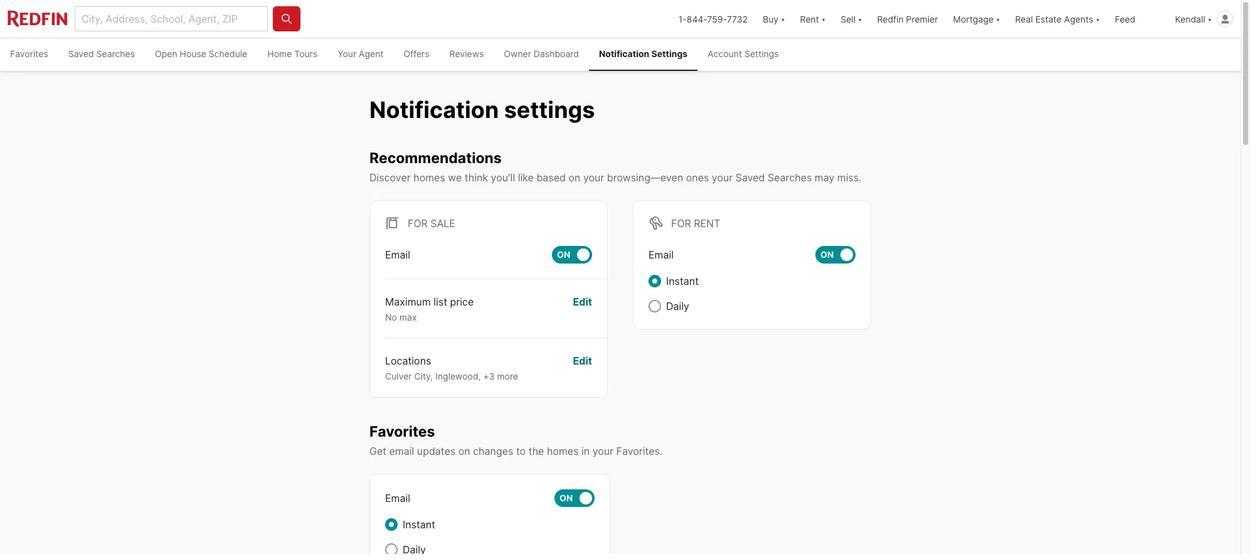 Task type: locate. For each thing, give the bounding box(es) containing it.
0 horizontal spatial on
[[459, 445, 470, 457]]

agents
[[1064, 13, 1094, 24]]

on
[[569, 171, 581, 184], [459, 445, 470, 457]]

instant
[[666, 275, 699, 287], [403, 518, 435, 530]]

inglewood,
[[436, 371, 481, 382]]

▾
[[781, 13, 785, 24], [822, 13, 826, 24], [858, 13, 862, 24], [996, 13, 1000, 24], [1096, 13, 1100, 24], [1208, 13, 1212, 24]]

notification for notification settings
[[370, 96, 499, 124]]

1 for from the left
[[408, 217, 428, 229]]

0 horizontal spatial instant
[[403, 518, 435, 530]]

1 vertical spatial daily radio
[[385, 543, 398, 554]]

settings for account settings
[[745, 48, 779, 59]]

0 vertical spatial searches
[[96, 48, 135, 59]]

email up instant option
[[649, 248, 674, 261]]

may
[[815, 171, 835, 184]]

for left sale
[[408, 217, 428, 229]]

price
[[450, 295, 474, 308]]

no
[[385, 312, 397, 322]]

▾ right rent
[[822, 13, 826, 24]]

Daily radio
[[649, 300, 661, 312], [385, 543, 398, 554]]

redfin
[[877, 13, 904, 24]]

settings
[[652, 48, 688, 59], [745, 48, 779, 59]]

email for for rent
[[649, 248, 674, 261]]

▾ inside rent ▾ dropdown button
[[822, 13, 826, 24]]

homes down recommendations
[[414, 171, 445, 184]]

edit for city,
[[573, 355, 592, 367]]

2 edit button from the top
[[573, 353, 592, 382]]

▾ for mortgage ▾
[[996, 13, 1000, 24]]

1 horizontal spatial settings
[[745, 48, 779, 59]]

0 horizontal spatial notification
[[370, 96, 499, 124]]

0 vertical spatial favorites
[[10, 48, 48, 59]]

▾ for rent ▾
[[822, 13, 826, 24]]

0 horizontal spatial daily radio
[[385, 543, 398, 554]]

▾ inside buy ▾ dropdown button
[[781, 13, 785, 24]]

1 vertical spatial homes
[[547, 445, 579, 457]]

2 settings from the left
[[745, 48, 779, 59]]

homes
[[414, 171, 445, 184], [547, 445, 579, 457]]

your
[[338, 48, 356, 59]]

redfin premier button
[[870, 0, 946, 38]]

None checkbox
[[552, 246, 592, 263], [555, 489, 595, 507], [552, 246, 592, 263], [555, 489, 595, 507]]

1 horizontal spatial on
[[569, 171, 581, 184]]

searches left may
[[768, 171, 812, 184]]

feed
[[1115, 13, 1136, 24]]

for
[[408, 217, 428, 229], [671, 217, 691, 229]]

1 vertical spatial searches
[[768, 171, 812, 184]]

1 horizontal spatial searches
[[768, 171, 812, 184]]

edit
[[573, 295, 592, 308], [573, 355, 592, 367]]

notification
[[599, 48, 650, 59], [370, 96, 499, 124]]

1 vertical spatial notification
[[370, 96, 499, 124]]

offers link
[[394, 38, 440, 71]]

email up instant radio
[[385, 492, 410, 504]]

real
[[1016, 13, 1033, 24]]

▾ right kendall
[[1208, 13, 1212, 24]]

2 edit from the top
[[573, 355, 592, 367]]

buy
[[763, 13, 779, 24]]

7732
[[727, 13, 748, 24]]

0 horizontal spatial settings
[[652, 48, 688, 59]]

0 vertical spatial notification
[[599, 48, 650, 59]]

daily radio down instant radio
[[385, 543, 398, 554]]

saved searches link
[[58, 38, 145, 71]]

0 horizontal spatial searches
[[96, 48, 135, 59]]

▾ right "mortgage"
[[996, 13, 1000, 24]]

submit search image
[[280, 13, 293, 25]]

0 vertical spatial edit button
[[573, 294, 592, 323]]

email down "for sale"
[[385, 248, 410, 261]]

instant up daily
[[666, 275, 699, 287]]

email
[[385, 248, 410, 261], [649, 248, 674, 261], [385, 492, 410, 504]]

mortgage
[[953, 13, 994, 24]]

3 ▾ from the left
[[858, 13, 862, 24]]

mortgage ▾ button
[[953, 0, 1000, 38]]

0 horizontal spatial homes
[[414, 171, 445, 184]]

edit button for city,
[[573, 353, 592, 382]]

1 edit button from the top
[[573, 294, 592, 323]]

2 ▾ from the left
[[822, 13, 826, 24]]

▾ right the agents
[[1096, 13, 1100, 24]]

searches left open
[[96, 48, 135, 59]]

changes
[[473, 445, 513, 457]]

1-
[[679, 13, 687, 24]]

for for for rent
[[671, 217, 691, 229]]

0 horizontal spatial for
[[408, 217, 428, 229]]

homes inside 'recommendations discover homes we think you'll like based on your browsing—even ones your saved searches may miss.'
[[414, 171, 445, 184]]

instant right instant radio
[[403, 518, 435, 530]]

daily
[[666, 300, 690, 312]]

maximum list price no max
[[385, 295, 474, 322]]

favorites get email updates on changes to the homes in your favorites.
[[370, 423, 663, 457]]

recommendations
[[370, 149, 502, 167]]

miss.
[[837, 171, 862, 184]]

0 vertical spatial homes
[[414, 171, 445, 184]]

home
[[267, 48, 292, 59]]

0 vertical spatial on
[[569, 171, 581, 184]]

edit button
[[573, 294, 592, 323], [573, 353, 592, 382]]

1 vertical spatial saved
[[736, 171, 765, 184]]

saved inside 'recommendations discover homes we think you'll like based on your browsing—even ones your saved searches may miss.'
[[736, 171, 765, 184]]

settings down the 1-
[[652, 48, 688, 59]]

0 horizontal spatial favorites
[[10, 48, 48, 59]]

favorites link
[[0, 38, 58, 71]]

settings for notification settings
[[652, 48, 688, 59]]

4 ▾ from the left
[[996, 13, 1000, 24]]

1 settings from the left
[[652, 48, 688, 59]]

notification for notification settings
[[599, 48, 650, 59]]

on right updates
[[459, 445, 470, 457]]

1 vertical spatial on
[[459, 445, 470, 457]]

saved searches
[[68, 48, 135, 59]]

agent
[[359, 48, 384, 59]]

1 horizontal spatial daily radio
[[649, 300, 661, 312]]

1 vertical spatial favorites
[[370, 423, 435, 440]]

real estate agents ▾ button
[[1008, 0, 1108, 38]]

home tours
[[267, 48, 318, 59]]

1 vertical spatial edit button
[[573, 353, 592, 382]]

1 vertical spatial edit
[[573, 355, 592, 367]]

owner
[[504, 48, 531, 59]]

your inside favorites get email updates on changes to the homes in your favorites.
[[593, 445, 614, 457]]

rent ▾ button
[[793, 0, 833, 38]]

settings
[[504, 96, 595, 124]]

1 horizontal spatial instant
[[666, 275, 699, 287]]

▾ inside mortgage ▾ dropdown button
[[996, 13, 1000, 24]]

None checkbox
[[816, 246, 856, 263]]

saved
[[68, 48, 94, 59], [736, 171, 765, 184]]

daily radio left daily
[[649, 300, 661, 312]]

open
[[155, 48, 177, 59]]

0 vertical spatial instant
[[666, 275, 699, 287]]

settings down buy
[[745, 48, 779, 59]]

favorites for favorites
[[10, 48, 48, 59]]

1 horizontal spatial notification
[[599, 48, 650, 59]]

favorites
[[10, 48, 48, 59], [370, 423, 435, 440]]

sell
[[841, 13, 856, 24]]

▾ right sell
[[858, 13, 862, 24]]

favorites inside favorites get email updates on changes to the homes in your favorites.
[[370, 423, 435, 440]]

2 for from the left
[[671, 217, 691, 229]]

Instant radio
[[649, 275, 661, 287]]

locations culver city, inglewood, +3 more
[[385, 355, 518, 382]]

▾ inside sell ▾ dropdown button
[[858, 13, 862, 24]]

1 vertical spatial instant
[[403, 518, 435, 530]]

real estate agents ▾ link
[[1016, 0, 1100, 38]]

▾ for kendall ▾
[[1208, 13, 1212, 24]]

buy ▾ button
[[763, 0, 785, 38]]

1 horizontal spatial saved
[[736, 171, 765, 184]]

City, Address, School, Agent, ZIP search field
[[75, 6, 268, 31]]

searches
[[96, 48, 135, 59], [768, 171, 812, 184]]

0 vertical spatial daily radio
[[649, 300, 661, 312]]

saved right "favorites" link
[[68, 48, 94, 59]]

1 horizontal spatial homes
[[547, 445, 579, 457]]

1 ▾ from the left
[[781, 13, 785, 24]]

get
[[370, 445, 387, 457]]

on
[[557, 249, 570, 260], [821, 249, 834, 260], [560, 492, 573, 503]]

1 horizontal spatial for
[[671, 217, 691, 229]]

your right 'in'
[[593, 445, 614, 457]]

0 vertical spatial edit
[[573, 295, 592, 308]]

▾ right buy
[[781, 13, 785, 24]]

saved right ones
[[736, 171, 765, 184]]

on right "based"
[[569, 171, 581, 184]]

real estate agents ▾
[[1016, 13, 1100, 24]]

account settings link
[[698, 38, 789, 71]]

reviews
[[450, 48, 484, 59]]

max
[[400, 312, 417, 322]]

for left rent
[[671, 217, 691, 229]]

0 horizontal spatial saved
[[68, 48, 94, 59]]

the
[[529, 445, 544, 457]]

6 ▾ from the left
[[1208, 13, 1212, 24]]

rent ▾ button
[[800, 0, 826, 38]]

5 ▾ from the left
[[1096, 13, 1100, 24]]

1 edit from the top
[[573, 295, 592, 308]]

we
[[448, 171, 462, 184]]

homes left 'in'
[[547, 445, 579, 457]]

notification settings link
[[589, 38, 698, 71]]

1 horizontal spatial favorites
[[370, 423, 435, 440]]

sell ▾
[[841, 13, 862, 24]]



Task type: vqa. For each thing, say whether or not it's contained in the screenshot.
Edit
yes



Task type: describe. For each thing, give the bounding box(es) containing it.
buy ▾
[[763, 13, 785, 24]]

city,
[[414, 371, 433, 382]]

your right "based"
[[583, 171, 604, 184]]

feed button
[[1108, 0, 1168, 38]]

email
[[389, 445, 414, 457]]

account settings
[[708, 48, 779, 59]]

on for sale
[[557, 249, 570, 260]]

reviews link
[[440, 38, 494, 71]]

ones
[[686, 171, 709, 184]]

house
[[180, 48, 206, 59]]

on for rent
[[821, 249, 834, 260]]

in
[[582, 445, 590, 457]]

like
[[518, 171, 534, 184]]

notification settings
[[599, 48, 688, 59]]

▾ for buy ▾
[[781, 13, 785, 24]]

favorites for favorites get email updates on changes to the homes in your favorites.
[[370, 423, 435, 440]]

open house schedule link
[[145, 38, 257, 71]]

▾ inside real estate agents ▾ link
[[1096, 13, 1100, 24]]

locations
[[385, 355, 431, 367]]

844-
[[687, 13, 707, 24]]

buy ▾ button
[[756, 0, 793, 38]]

daily radio for instant radio
[[385, 543, 398, 554]]

for rent
[[671, 217, 721, 229]]

premier
[[906, 13, 938, 24]]

sell ▾ button
[[833, 0, 870, 38]]

tours
[[294, 48, 318, 59]]

0 vertical spatial saved
[[68, 48, 94, 59]]

notification settings
[[370, 96, 595, 124]]

culver
[[385, 371, 412, 382]]

sell ▾ button
[[841, 0, 862, 38]]

to
[[516, 445, 526, 457]]

owner dashboard link
[[494, 38, 589, 71]]

▾ for sell ▾
[[858, 13, 862, 24]]

rent
[[694, 217, 721, 229]]

based
[[537, 171, 566, 184]]

daily radio for instant option
[[649, 300, 661, 312]]

for sale
[[408, 217, 455, 229]]

redfin premier
[[877, 13, 938, 24]]

searches inside 'recommendations discover homes we think you'll like based on your browsing—even ones your saved searches may miss.'
[[768, 171, 812, 184]]

schedule
[[209, 48, 247, 59]]

dashboard
[[534, 48, 579, 59]]

estate
[[1036, 13, 1062, 24]]

Instant radio
[[385, 518, 398, 530]]

browsing—even
[[607, 171, 683, 184]]

homes inside favorites get email updates on changes to the homes in your favorites.
[[547, 445, 579, 457]]

email for for sale
[[385, 248, 410, 261]]

for for for sale
[[408, 217, 428, 229]]

on inside 'recommendations discover homes we think you'll like based on your browsing—even ones your saved searches may miss.'
[[569, 171, 581, 184]]

instant for instant radio
[[403, 518, 435, 530]]

more
[[497, 371, 518, 382]]

owner dashboard
[[504, 48, 579, 59]]

account
[[708, 48, 742, 59]]

think
[[465, 171, 488, 184]]

sale
[[431, 217, 455, 229]]

edit for price
[[573, 295, 592, 308]]

favorites.
[[617, 445, 663, 457]]

list
[[434, 295, 447, 308]]

kendall
[[1175, 13, 1206, 24]]

open house schedule
[[155, 48, 247, 59]]

1-844-759-7732 link
[[679, 13, 748, 24]]

on inside favorites get email updates on changes to the homes in your favorites.
[[459, 445, 470, 457]]

your agent link
[[328, 38, 394, 71]]

maximum
[[385, 295, 431, 308]]

your agent
[[338, 48, 384, 59]]

your right ones
[[712, 171, 733, 184]]

edit button for price
[[573, 294, 592, 323]]

759-
[[707, 13, 727, 24]]

kendall ▾
[[1175, 13, 1212, 24]]

1-844-759-7732
[[679, 13, 748, 24]]

+3
[[483, 371, 495, 382]]

updates
[[417, 445, 456, 457]]

recommendations discover homes we think you'll like based on your browsing—even ones your saved searches may miss.
[[370, 149, 862, 184]]

mortgage ▾ button
[[946, 0, 1008, 38]]

you'll
[[491, 171, 515, 184]]

instant for instant option
[[666, 275, 699, 287]]

rent
[[800, 13, 819, 24]]

offers
[[404, 48, 430, 59]]

home tours link
[[257, 38, 328, 71]]

mortgage ▾
[[953, 13, 1000, 24]]

discover
[[370, 171, 411, 184]]

rent ▾
[[800, 13, 826, 24]]



